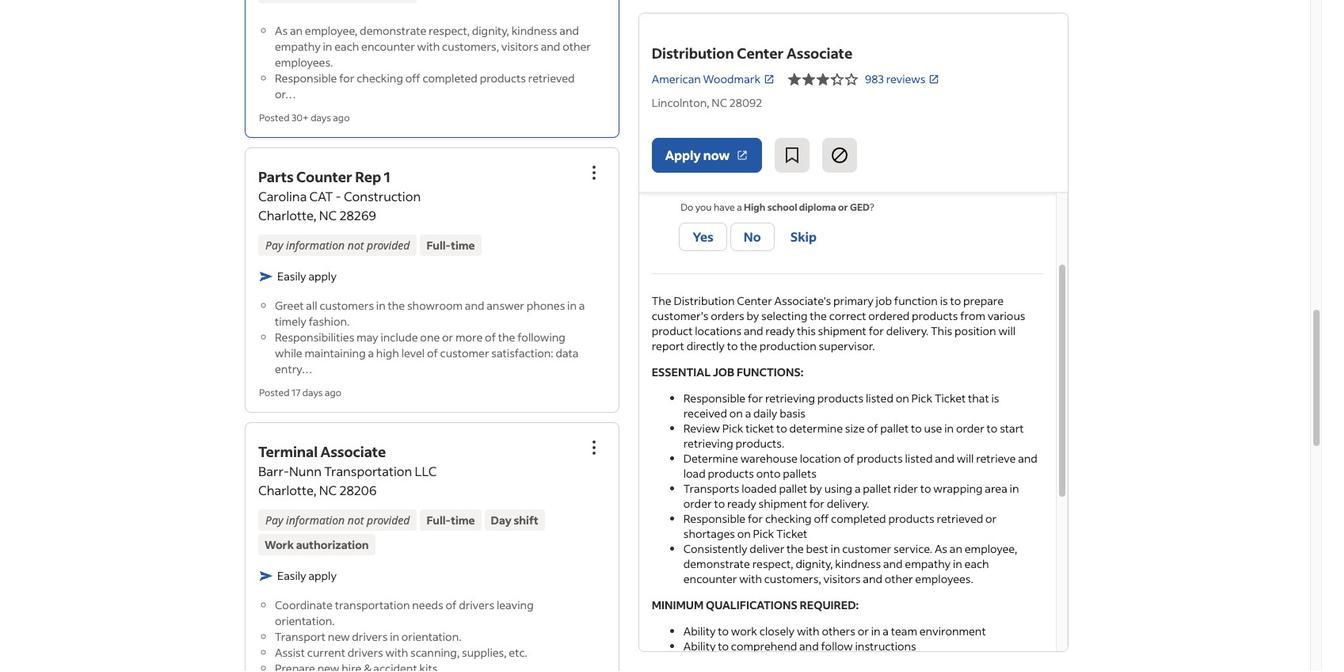 Task type: locate. For each thing, give the bounding box(es) containing it.
1 apply from the top
[[309, 269, 337, 284]]

2 time from the top
[[451, 513, 475, 528]]

distribution up the american woodmark
[[652, 44, 734, 63]]

or inside greet all customers in the showroom and answer phones in a timely fashion. responsibilities may include one or more of the following while maintaining a high level of customer satisfaction: data entry…
[[442, 330, 453, 345]]

pick left "ticket"
[[722, 421, 744, 436]]

not for nunn
[[348, 513, 364, 528]]

distribution inside the distribution center associate's primary job function is to prepare customer's orders by selecting the correct ordered products from various product locations and ready this shipment for delivery. this position will report directly to the production supervisor.
[[674, 293, 735, 308]]

-
[[336, 188, 341, 204]]

and inside the distribution center associate's primary job function is to prepare customer's orders by selecting the correct ordered products from various product locations and ready this shipment for delivery. this position will report directly to the production supervisor.
[[744, 323, 763, 338]]

location
[[800, 451, 841, 466]]

charlotte, inside the terminal associate barr-nunn transportation llc charlotte, nc 28206
[[258, 482, 317, 498]]

ago right 17
[[325, 387, 342, 399]]

associate's
[[775, 293, 831, 308]]

1 horizontal spatial checking
[[765, 511, 812, 526]]

cat
[[309, 188, 333, 204]]

pick up use at the bottom
[[912, 391, 933, 406]]

charlotte, inside the parts counter rep 1 carolina cat - construction charlotte, nc 28269
[[258, 207, 317, 223]]

pay information not provided down '28269'
[[265, 238, 410, 253]]

customer left service.
[[842, 541, 892, 556]]

pallet
[[881, 421, 909, 436], [779, 481, 808, 496], [863, 481, 892, 496]]

for
[[339, 71, 355, 86], [869, 323, 884, 338], [748, 391, 763, 406], [809, 496, 825, 511], [748, 511, 763, 526]]

days
[[311, 112, 331, 124], [302, 387, 323, 399]]

1 horizontal spatial an
[[950, 541, 963, 556]]

for up posted 30+ days ago
[[339, 71, 355, 86]]

2 pay from the top
[[265, 513, 283, 528]]

not down '28269'
[[348, 238, 364, 253]]

0 horizontal spatial kindness
[[512, 23, 557, 38]]

provided down '28269'
[[367, 238, 410, 253]]

easily apply for barr-
[[277, 568, 337, 583]]

center up locations
[[737, 293, 772, 308]]

pay for terminal associate
[[265, 513, 283, 528]]

determine
[[790, 421, 843, 436]]

in inside ability to work closely with others or in a team environment ability to comprehend and follow instructions
[[871, 624, 881, 639]]

0 vertical spatial retrieved
[[528, 71, 575, 86]]

pick down loaded at right bottom
[[753, 526, 774, 541]]

1 easily from the top
[[277, 269, 306, 284]]

ago for or…
[[333, 112, 350, 124]]

transportation
[[335, 597, 410, 612]]

not for 1
[[348, 238, 364, 253]]

not down 28206
[[348, 513, 364, 528]]

1 vertical spatial distribution
[[674, 293, 735, 308]]

0 vertical spatial will
[[999, 323, 1016, 338]]

pay information not provided for counter
[[265, 238, 410, 253]]

ago right 30+
[[333, 112, 350, 124]]

1 vertical spatial demonstrate
[[684, 556, 750, 571]]

entry…
[[275, 361, 313, 376]]

1 horizontal spatial dignity,
[[796, 556, 833, 571]]

posted for responsible for checking off completed products retrieved or…
[[259, 112, 290, 124]]

0 vertical spatial ready
[[766, 323, 795, 338]]

a right phones
[[579, 298, 585, 313]]

will right position
[[999, 323, 1016, 338]]

american
[[652, 72, 701, 87]]

on
[[896, 391, 909, 406], [730, 406, 743, 421], [737, 526, 751, 541]]

distribution up locations
[[674, 293, 735, 308]]

for down functions:
[[748, 391, 763, 406]]

in left 'team'
[[871, 624, 881, 639]]

leaving
[[497, 597, 534, 612]]

high
[[744, 201, 766, 213]]

a
[[737, 201, 742, 213], [579, 298, 585, 313], [368, 345, 374, 361], [745, 406, 751, 421], [855, 481, 861, 496], [883, 624, 889, 639]]

pallet left use at the bottom
[[881, 421, 909, 436]]

answer
[[487, 298, 524, 313]]

distribution
[[652, 44, 734, 63], [674, 293, 735, 308]]

retrieved inside as an employee, demonstrate respect, dignity, kindness and empathy in each encounter with customers, visitors and other employees. responsible for checking off completed products retrieved or…
[[528, 71, 575, 86]]

of right "needs"
[[446, 597, 457, 612]]

0 horizontal spatial other
[[563, 39, 591, 54]]

1 vertical spatial dignity,
[[796, 556, 833, 571]]

0 horizontal spatial shipment
[[759, 496, 807, 511]]

in down transportation
[[390, 629, 399, 644]]

1 horizontal spatial employee,
[[965, 541, 1018, 556]]

a right using
[[855, 481, 861, 496]]

0 horizontal spatial visitors
[[501, 39, 539, 54]]

off inside responsible for retrieving products listed on pick ticket that is received on a daily basis review pick ticket to determine size of pallet to use in order to start retrieving products. determine warehouse location of products listed and will retrieve and load products onto pallets transports loaded pallet by using a pallet rider to wrapping area in order to ready shipment for delivery. responsible for checking off completed products retrieved or shortages on pick ticket consistently deliver the best in customer service. as an employee, demonstrate respect, dignity, kindness and empathy in each encounter with customers, visitors and other employees.
[[814, 511, 829, 526]]

delivery. down function
[[886, 323, 929, 338]]

yes
[[693, 228, 714, 245]]

days for greet all customers in the showroom and answer phones in a timely fashion. responsibilities may include one or more of the following while maintaining a high level of customer satisfaction: data entry…
[[302, 387, 323, 399]]

1 horizontal spatial retrieved
[[937, 511, 984, 526]]

job actions for parts counter rep 1 is collapsed image
[[585, 163, 604, 182]]

and inside ability to work closely with others or in a team environment ability to comprehend and follow instructions
[[799, 639, 819, 654]]

1 time from the top
[[451, 238, 475, 253]]

orientation. down coordinate
[[275, 613, 335, 628]]

0 horizontal spatial ticket
[[776, 526, 808, 541]]

1 vertical spatial off
[[814, 511, 829, 526]]

1 vertical spatial employee,
[[965, 541, 1018, 556]]

responsibilities
[[275, 330, 354, 345]]

distribution center associate
[[652, 44, 853, 63]]

an right service.
[[950, 541, 963, 556]]

a right have
[[737, 201, 742, 213]]

0 vertical spatial kindness
[[512, 23, 557, 38]]

easily apply up all
[[277, 269, 337, 284]]

listed
[[866, 391, 894, 406], [905, 451, 933, 466]]

full-time left "day" on the bottom of the page
[[427, 513, 475, 528]]

0 horizontal spatial will
[[957, 451, 974, 466]]

1 information from the top
[[286, 238, 345, 253]]

the up include
[[388, 298, 405, 313]]

employees. down service.
[[915, 571, 974, 586]]

greet
[[275, 298, 304, 313]]

empathy inside as an employee, demonstrate respect, dignity, kindness and empathy in each encounter with customers, visitors and other employees. responsible for checking off completed products retrieved or…
[[275, 39, 321, 54]]

of right more on the left of the page
[[485, 330, 496, 345]]

pay for parts counter rep 1
[[265, 238, 283, 253]]

0 vertical spatial delivery.
[[886, 323, 929, 338]]

983
[[865, 72, 884, 87]]

0 vertical spatial responsible
[[275, 71, 337, 86]]

1 horizontal spatial customers,
[[764, 571, 821, 586]]

full- for parts counter rep 1
[[427, 238, 451, 253]]

various
[[988, 308, 1026, 323]]

drivers right new
[[352, 629, 388, 644]]

pick
[[912, 391, 933, 406], [722, 421, 744, 436], [753, 526, 774, 541]]

2 posted from the top
[[259, 387, 290, 399]]

will inside the distribution center associate's primary job function is to prepare customer's orders by selecting the correct ordered products from various product locations and ready this shipment for delivery. this position will report directly to the production supervisor.
[[999, 323, 1016, 338]]

charlotte, down carolina
[[258, 207, 317, 223]]

daily
[[754, 406, 778, 421]]

1 full- from the top
[[427, 238, 451, 253]]

associate up 3.2 out of 5 stars 'image'
[[787, 44, 853, 63]]

shipment down primary
[[818, 323, 867, 338]]

0 vertical spatial is
[[940, 293, 948, 308]]

1 vertical spatial pay
[[265, 513, 283, 528]]

the left best
[[787, 541, 804, 556]]

2 center from the top
[[737, 293, 772, 308]]

basis
[[780, 406, 806, 421]]

will left retrieve
[[957, 451, 974, 466]]

0 horizontal spatial employee,
[[305, 23, 358, 38]]

1 horizontal spatial demonstrate
[[684, 556, 750, 571]]

is inside the distribution center associate's primary job function is to prepare customer's orders by selecting the correct ordered products from various product locations and ready this shipment for delivery. this position will report directly to the production supervisor.
[[940, 293, 948, 308]]

customers, inside responsible for retrieving products listed on pick ticket that is received on a daily basis review pick ticket to determine size of pallet to use in order to start retrieving products. determine warehouse location of products listed and will retrieve and load products onto pallets transports loaded pallet by using a pallet rider to wrapping area in order to ready shipment for delivery. responsible for checking off completed products retrieved or shortages on pick ticket consistently deliver the best in customer service. as an employee, demonstrate respect, dignity, kindness and empathy in each encounter with customers, visitors and other employees.
[[764, 571, 821, 586]]

1 easily apply from the top
[[277, 269, 337, 284]]

service.
[[894, 541, 933, 556]]

0 horizontal spatial checking
[[357, 71, 403, 86]]

1 horizontal spatial other
[[885, 571, 913, 586]]

demonstrate inside as an employee, demonstrate respect, dignity, kindness and empathy in each encounter with customers, visitors and other employees. responsible for checking off completed products retrieved or…
[[360, 23, 427, 38]]

by
[[747, 308, 759, 323], [810, 481, 822, 496]]

information
[[286, 238, 345, 253], [286, 513, 345, 528]]

0 vertical spatial full-time
[[427, 238, 475, 253]]

responsible up "consistently" at right bottom
[[684, 511, 746, 526]]

customer inside greet all customers in the showroom and answer phones in a timely fashion. responsibilities may include one or more of the following while maintaining a high level of customer satisfaction: data entry…
[[440, 345, 489, 361]]

ticket left that
[[935, 391, 966, 406]]

full- up showroom
[[427, 238, 451, 253]]

employees. up "or…"
[[275, 55, 333, 70]]

full-time up showroom
[[427, 238, 475, 253]]

0 vertical spatial each
[[335, 39, 359, 54]]

shipment down the onto
[[759, 496, 807, 511]]

responsible down job
[[684, 391, 746, 406]]

is
[[940, 293, 948, 308], [992, 391, 1000, 406]]

1 horizontal spatial will
[[999, 323, 1016, 338]]

retrieving down received
[[684, 436, 734, 451]]

1 provided from the top
[[367, 238, 410, 253]]

2 full- from the top
[[427, 513, 451, 528]]

easily up greet
[[277, 269, 306, 284]]

is right that
[[992, 391, 1000, 406]]

1 pay information not provided from the top
[[265, 238, 410, 253]]

0 vertical spatial easily apply
[[277, 269, 337, 284]]

1 horizontal spatial encounter
[[684, 571, 737, 586]]

or right one
[[442, 330, 453, 345]]

with inside ability to work closely with others or in a team environment ability to comprehend and follow instructions
[[797, 624, 820, 639]]

employees. inside as an employee, demonstrate respect, dignity, kindness and empathy in each encounter with customers, visitors and other employees. responsible for checking off completed products retrieved or…
[[275, 55, 333, 70]]

demonstrate
[[360, 23, 427, 38], [684, 556, 750, 571]]

customer down more on the left of the page
[[440, 345, 489, 361]]

orientation.
[[275, 613, 335, 628], [402, 629, 462, 644]]

completed inside as an employee, demonstrate respect, dignity, kindness and empathy in each encounter with customers, visitors and other employees. responsible for checking off completed products retrieved or…
[[423, 71, 478, 86]]

days for as an employee, demonstrate respect, dignity, kindness and empathy in each encounter with customers, visitors and other employees. responsible for checking off completed products retrieved or…
[[311, 112, 331, 124]]

ticket down loaded at right bottom
[[776, 526, 808, 541]]

pallet left rider
[[863, 481, 892, 496]]

that
[[968, 391, 989, 406]]

an inside as an employee, demonstrate respect, dignity, kindness and empathy in each encounter with customers, visitors and other employees. responsible for checking off completed products retrieved or…
[[290, 23, 303, 38]]

skip
[[791, 228, 817, 245]]

1 vertical spatial associate
[[321, 442, 386, 461]]

time up showroom
[[451, 238, 475, 253]]

a left 'team'
[[883, 624, 889, 639]]

2 charlotte, from the top
[[258, 482, 317, 498]]

posted for responsibilities may include one or more of the following while maintaining a high level of customer satisfaction: data entry…
[[259, 387, 290, 399]]

employees. inside responsible for retrieving products listed on pick ticket that is received on a daily basis review pick ticket to determine size of pallet to use in order to start retrieving products. determine warehouse location of products listed and will retrieve and load products onto pallets transports loaded pallet by using a pallet rider to wrapping area in order to ready shipment for delivery. responsible for checking off completed products retrieved or shortages on pick ticket consistently deliver the best in customer service. as an employee, demonstrate respect, dignity, kindness and empathy in each encounter with customers, visitors and other employees.
[[915, 571, 974, 586]]

nc down cat
[[319, 207, 337, 223]]

coordinate
[[275, 597, 333, 612]]

1 vertical spatial easily apply
[[277, 568, 337, 583]]

0 vertical spatial associate
[[787, 44, 853, 63]]

order down that
[[956, 421, 985, 436]]

0 vertical spatial listed
[[866, 391, 894, 406]]

associate
[[787, 44, 853, 63], [321, 442, 386, 461]]

deliver
[[750, 541, 785, 556]]

1 horizontal spatial off
[[814, 511, 829, 526]]

0 vertical spatial ticket
[[935, 391, 966, 406]]

provided down 28206
[[367, 513, 410, 528]]

while
[[275, 345, 302, 361]]

on left "ticket"
[[730, 406, 743, 421]]

for down the pallets
[[809, 496, 825, 511]]

parts counter rep 1 carolina cat - construction charlotte, nc 28269
[[258, 167, 421, 223]]

1 vertical spatial respect,
[[752, 556, 794, 571]]

0 horizontal spatial empathy
[[275, 39, 321, 54]]

0 vertical spatial dignity,
[[472, 23, 509, 38]]

by right orders
[[747, 308, 759, 323]]

of down one
[[427, 345, 438, 361]]

easily for barr-
[[277, 568, 306, 583]]

encounter
[[361, 39, 415, 54], [684, 571, 737, 586]]

0 horizontal spatial retrieved
[[528, 71, 575, 86]]

associate up transportation
[[321, 442, 386, 461]]

is right function
[[940, 293, 948, 308]]

construction
[[344, 188, 421, 204]]

other
[[563, 39, 591, 54], [885, 571, 913, 586]]

1 horizontal spatial employees.
[[915, 571, 974, 586]]

transports
[[684, 481, 740, 496]]

1 horizontal spatial listed
[[905, 451, 933, 466]]

2 provided from the top
[[367, 513, 410, 528]]

easily apply up coordinate
[[277, 568, 337, 583]]

customer
[[440, 345, 489, 361], [842, 541, 892, 556]]

by inside the distribution center associate's primary job function is to prepare customer's orders by selecting the correct ordered products from various product locations and ready this shipment for delivery. this position will report directly to the production supervisor.
[[747, 308, 759, 323]]

center up woodmark
[[737, 44, 784, 63]]

kindness inside as an employee, demonstrate respect, dignity, kindness and empathy in each encounter with customers, visitors and other employees. responsible for checking off completed products retrieved or…
[[512, 23, 557, 38]]

0 vertical spatial off
[[405, 71, 420, 86]]

job
[[713, 364, 735, 380]]

satisfaction:
[[492, 345, 554, 361]]

1 vertical spatial full-time
[[427, 513, 475, 528]]

?
[[870, 201, 874, 213]]

0 vertical spatial ago
[[333, 112, 350, 124]]

1 not from the top
[[348, 238, 364, 253]]

transport
[[275, 629, 326, 644]]

0 vertical spatial posted
[[259, 112, 290, 124]]

visitors inside responsible for retrieving products listed on pick ticket that is received on a daily basis review pick ticket to determine size of pallet to use in order to start retrieving products. determine warehouse location of products listed and will retrieve and load products onto pallets transports loaded pallet by using a pallet rider to wrapping area in order to ready shipment for delivery. responsible for checking off completed products retrieved or shortages on pick ticket consistently deliver the best in customer service. as an employee, demonstrate respect, dignity, kindness and empathy in each encounter with customers, visitors and other employees.
[[824, 571, 861, 586]]

1 ability from the top
[[684, 624, 716, 639]]

0 horizontal spatial respect,
[[429, 23, 470, 38]]

for down job
[[869, 323, 884, 338]]

loaded
[[742, 481, 777, 496]]

1 vertical spatial employees.
[[915, 571, 974, 586]]

0 horizontal spatial customers,
[[442, 39, 499, 54]]

1 pay from the top
[[265, 238, 283, 253]]

1 vertical spatial checking
[[765, 511, 812, 526]]

employee,
[[305, 23, 358, 38], [965, 541, 1018, 556]]

retrieving down functions:
[[765, 391, 815, 406]]

1 vertical spatial empathy
[[905, 556, 951, 571]]

counter
[[296, 167, 352, 186]]

or
[[838, 201, 848, 213], [442, 330, 453, 345], [986, 511, 997, 526], [858, 624, 869, 639]]

1 posted from the top
[[259, 112, 290, 124]]

in right service.
[[953, 556, 963, 571]]

orientation. up scanning,
[[402, 629, 462, 644]]

delivery. inside responsible for retrieving products listed on pick ticket that is received on a daily basis review pick ticket to determine size of pallet to use in order to start retrieving products. determine warehouse location of products listed and will retrieve and load products onto pallets transports loaded pallet by using a pallet rider to wrapping area in order to ready shipment for delivery. responsible for checking off completed products retrieved or shortages on pick ticket consistently deliver the best in customer service. as an employee, demonstrate respect, dignity, kindness and empathy in each encounter with customers, visitors and other employees.
[[827, 496, 869, 511]]

ticket
[[935, 391, 966, 406], [776, 526, 808, 541]]

1 vertical spatial easily
[[277, 568, 306, 583]]

demonstrate inside responsible for retrieving products listed on pick ticket that is received on a daily basis review pick ticket to determine size of pallet to use in order to start retrieving products. determine warehouse location of products listed and will retrieve and load products onto pallets transports loaded pallet by using a pallet rider to wrapping area in order to ready shipment for delivery. responsible for checking off completed products retrieved or shortages on pick ticket consistently deliver the best in customer service. as an employee, demonstrate respect, dignity, kindness and empathy in each encounter with customers, visitors and other employees.
[[684, 556, 750, 571]]

0 vertical spatial checking
[[357, 71, 403, 86]]

1 horizontal spatial delivery.
[[886, 323, 929, 338]]

0 horizontal spatial employees.
[[275, 55, 333, 70]]

0 horizontal spatial an
[[290, 23, 303, 38]]

in up posted 30+ days ago
[[323, 39, 332, 54]]

retrieved
[[528, 71, 575, 86], [937, 511, 984, 526]]

ready down the onto
[[727, 496, 757, 511]]

responsible inside as an employee, demonstrate respect, dignity, kindness and empathy in each encounter with customers, visitors and other employees. responsible for checking off completed products retrieved or…
[[275, 71, 337, 86]]

0 horizontal spatial off
[[405, 71, 420, 86]]

1 vertical spatial ticket
[[776, 526, 808, 541]]

1 vertical spatial posted
[[259, 387, 290, 399]]

visitors
[[501, 39, 539, 54], [824, 571, 861, 586]]

easily apply for rep
[[277, 269, 337, 284]]

2 not from the top
[[348, 513, 364, 528]]

2 information from the top
[[286, 513, 345, 528]]

full- down llc
[[427, 513, 451, 528]]

1 vertical spatial information
[[286, 513, 345, 528]]

production
[[760, 338, 817, 353]]

the
[[388, 298, 405, 313], [810, 308, 827, 323], [498, 330, 515, 345], [740, 338, 757, 353], [787, 541, 804, 556]]

terminal
[[258, 442, 318, 461]]

pay up the work on the left bottom of page
[[265, 513, 283, 528]]

the inside responsible for retrieving products listed on pick ticket that is received on a daily basis review pick ticket to determine size of pallet to use in order to start retrieving products. determine warehouse location of products listed and will retrieve and load products onto pallets transports loaded pallet by using a pallet rider to wrapping area in order to ready shipment for delivery. responsible for checking off completed products retrieved or shortages on pick ticket consistently deliver the best in customer service. as an employee, demonstrate respect, dignity, kindness and empathy in each encounter with customers, visitors and other employees.
[[787, 541, 804, 556]]

an up "or…"
[[290, 23, 303, 38]]

customers
[[320, 298, 374, 313]]

prepare
[[963, 293, 1004, 308]]

2 easily from the top
[[277, 568, 306, 583]]

a inside ability to work closely with others or in a team environment ability to comprehend and follow instructions
[[883, 624, 889, 639]]

information down cat
[[286, 238, 345, 253]]

time left "day" on the bottom of the page
[[451, 513, 475, 528]]

no button
[[730, 223, 775, 251]]

1 vertical spatial visitors
[[824, 571, 861, 586]]

0 horizontal spatial completed
[[423, 71, 478, 86]]

2 full-time from the top
[[427, 513, 475, 528]]

983 reviews
[[865, 72, 926, 87]]

1 vertical spatial retrieving
[[684, 436, 734, 451]]

nc inside the parts counter rep 1 carolina cat - construction charlotte, nc 28269
[[319, 207, 337, 223]]

or right others
[[858, 624, 869, 639]]

delivery. down location
[[827, 496, 869, 511]]

posted left 17
[[259, 387, 290, 399]]

as up "or…"
[[275, 23, 288, 38]]

apply for barr-
[[309, 568, 337, 583]]

checking
[[357, 71, 403, 86], [765, 511, 812, 526]]

or down area
[[986, 511, 997, 526]]

responsible up "or…"
[[275, 71, 337, 86]]

1 horizontal spatial retrieving
[[765, 391, 815, 406]]

0 horizontal spatial ready
[[727, 496, 757, 511]]

listed down supervisor.
[[866, 391, 894, 406]]

an
[[290, 23, 303, 38], [950, 541, 963, 556]]

1 charlotte, from the top
[[258, 207, 317, 223]]

1 horizontal spatial associate
[[787, 44, 853, 63]]

0 horizontal spatial dignity,
[[472, 23, 509, 38]]

0 vertical spatial apply
[[309, 269, 337, 284]]

nc down nunn
[[319, 482, 337, 498]]

or inside responsible for retrieving products listed on pick ticket that is received on a daily basis review pick ticket to determine size of pallet to use in order to start retrieving products. determine warehouse location of products listed and will retrieve and load products onto pallets transports loaded pallet by using a pallet rider to wrapping area in order to ready shipment for delivery. responsible for checking off completed products retrieved or shortages on pick ticket consistently deliver the best in customer service. as an employee, demonstrate respect, dignity, kindness and empathy in each encounter with customers, visitors and other employees.
[[986, 511, 997, 526]]

encounter inside responsible for retrieving products listed on pick ticket that is received on a daily basis review pick ticket to determine size of pallet to use in order to start retrieving products. determine warehouse location of products listed and will retrieve and load products onto pallets transports loaded pallet by using a pallet rider to wrapping area in order to ready shipment for delivery. responsible for checking off completed products retrieved or shortages on pick ticket consistently deliver the best in customer service. as an employee, demonstrate respect, dignity, kindness and empathy in each encounter with customers, visitors and other employees.
[[684, 571, 737, 586]]

or…
[[275, 86, 296, 101]]

respect, inside responsible for retrieving products listed on pick ticket that is received on a daily basis review pick ticket to determine size of pallet to use in order to start retrieving products. determine warehouse location of products listed and will retrieve and load products onto pallets transports loaded pallet by using a pallet rider to wrapping area in order to ready shipment for delivery. responsible for checking off completed products retrieved or shortages on pick ticket consistently deliver the best in customer service. as an employee, demonstrate respect, dignity, kindness and empathy in each encounter with customers, visitors and other employees.
[[752, 556, 794, 571]]

with
[[417, 39, 440, 54], [739, 571, 762, 586], [797, 624, 820, 639], [385, 645, 408, 660]]

1 vertical spatial ago
[[325, 387, 342, 399]]

empathy up "or…"
[[275, 39, 321, 54]]

0 horizontal spatial pick
[[722, 421, 744, 436]]

pay down carolina
[[265, 238, 283, 253]]

2 apply from the top
[[309, 568, 337, 583]]

0 vertical spatial shipment
[[818, 323, 867, 338]]

with inside responsible for retrieving products listed on pick ticket that is received on a daily basis review pick ticket to determine size of pallet to use in order to start retrieving products. determine warehouse location of products listed and will retrieve and load products onto pallets transports loaded pallet by using a pallet rider to wrapping area in order to ready shipment for delivery. responsible for checking off completed products retrieved or shortages on pick ticket consistently deliver the best in customer service. as an employee, demonstrate respect, dignity, kindness and empathy in each encounter with customers, visitors and other employees.
[[739, 571, 762, 586]]

apply now
[[665, 147, 730, 163]]

2 vertical spatial nc
[[319, 482, 337, 498]]

1 vertical spatial pay information not provided
[[265, 513, 410, 528]]

by left using
[[810, 481, 822, 496]]

1 horizontal spatial by
[[810, 481, 822, 496]]

1 vertical spatial responsible
[[684, 391, 746, 406]]

0 vertical spatial empathy
[[275, 39, 321, 54]]

american woodmark link
[[652, 71, 775, 88]]

employee, inside responsible for retrieving products listed on pick ticket that is received on a daily basis review pick ticket to determine size of pallet to use in order to start retrieving products. determine warehouse location of products listed and will retrieve and load products onto pallets transports loaded pallet by using a pallet rider to wrapping area in order to ready shipment for delivery. responsible for checking off completed products retrieved or shortages on pick ticket consistently deliver the best in customer service. as an employee, demonstrate respect, dignity, kindness and empathy in each encounter with customers, visitors and other employees.
[[965, 541, 1018, 556]]

pay information not provided up authorization
[[265, 513, 410, 528]]

order down load
[[684, 496, 712, 511]]

0 vertical spatial full-
[[427, 238, 451, 253]]

1 horizontal spatial order
[[956, 421, 985, 436]]

of
[[485, 330, 496, 345], [427, 345, 438, 361], [867, 421, 878, 436], [844, 451, 855, 466], [446, 597, 457, 612]]

each inside as an employee, demonstrate respect, dignity, kindness and empathy in each encounter with customers, visitors and other employees. responsible for checking off completed products retrieved or…
[[335, 39, 359, 54]]

1 horizontal spatial visitors
[[824, 571, 861, 586]]

ability
[[684, 624, 716, 639], [684, 639, 716, 654]]

on right shortages
[[737, 526, 751, 541]]

responsible for retrieving products listed on pick ticket that is received on a daily basis review pick ticket to determine size of pallet to use in order to start retrieving products. determine warehouse location of products listed and will retrieve and load products onto pallets transports loaded pallet by using a pallet rider to wrapping area in order to ready shipment for delivery. responsible for checking off completed products retrieved or shortages on pick ticket consistently deliver the best in customer service. as an employee, demonstrate respect, dignity, kindness and empathy in each encounter with customers, visitors and other employees.
[[684, 391, 1038, 586]]

2 pay information not provided from the top
[[265, 513, 410, 528]]

report
[[652, 338, 684, 353]]

delivery.
[[886, 323, 929, 338], [827, 496, 869, 511]]

0 vertical spatial completed
[[423, 71, 478, 86]]

days right 30+
[[311, 112, 331, 124]]

0 vertical spatial retrieving
[[765, 391, 815, 406]]

not interested image
[[830, 146, 850, 165]]

full-time for parts counter rep 1
[[427, 238, 475, 253]]

1 horizontal spatial completed
[[831, 511, 886, 526]]

1 vertical spatial days
[[302, 387, 323, 399]]

follow
[[821, 639, 853, 654]]

1 vertical spatial an
[[950, 541, 963, 556]]

by inside responsible for retrieving products listed on pick ticket that is received on a daily basis review pick ticket to determine size of pallet to use in order to start retrieving products. determine warehouse location of products listed and will retrieve and load products onto pallets transports loaded pallet by using a pallet rider to wrapping area in order to ready shipment for delivery. responsible for checking off completed products retrieved or shortages on pick ticket consistently deliver the best in customer service. as an employee, demonstrate respect, dignity, kindness and empathy in each encounter with customers, visitors and other employees.
[[810, 481, 822, 496]]

barr-
[[258, 463, 289, 479]]

ready inside the distribution center associate's primary job function is to prepare customer's orders by selecting the correct ordered products from various product locations and ready this shipment for delivery. this position will report directly to the production supervisor.
[[766, 323, 795, 338]]

area
[[985, 481, 1008, 496]]

respect, inside as an employee, demonstrate respect, dignity, kindness and empathy in each encounter with customers, visitors and other employees. responsible for checking off completed products retrieved or…
[[429, 23, 470, 38]]

in right use at the bottom
[[945, 421, 954, 436]]

posted left 30+
[[259, 112, 290, 124]]

0 vertical spatial customer
[[440, 345, 489, 361]]

empathy inside responsible for retrieving products listed on pick ticket that is received on a daily basis review pick ticket to determine size of pallet to use in order to start retrieving products. determine warehouse location of products listed and will retrieve and load products onto pallets transports loaded pallet by using a pallet rider to wrapping area in order to ready shipment for delivery. responsible for checking off completed products retrieved or shortages on pick ticket consistently deliver the best in customer service. as an employee, demonstrate respect, dignity, kindness and empathy in each encounter with customers, visitors and other employees.
[[905, 556, 951, 571]]

employees.
[[275, 55, 333, 70], [915, 571, 974, 586]]

1 full-time from the top
[[427, 238, 475, 253]]

2 easily apply from the top
[[277, 568, 337, 583]]

0 vertical spatial pay
[[265, 238, 283, 253]]



Task type: describe. For each thing, give the bounding box(es) containing it.
ready inside responsible for retrieving products listed on pick ticket that is received on a daily basis review pick ticket to determine size of pallet to use in order to start retrieving products. determine warehouse location of products listed and will retrieve and load products onto pallets transports loaded pallet by using a pallet rider to wrapping area in order to ready shipment for delivery. responsible for checking off completed products retrieved or shortages on pick ticket consistently deliver the best in customer service. as an employee, demonstrate respect, dignity, kindness and empathy in each encounter with customers, visitors and other employees.
[[727, 496, 757, 511]]

the up essential job functions:
[[740, 338, 757, 353]]

maintaining
[[305, 345, 366, 361]]

ged
[[850, 201, 870, 213]]

american woodmark
[[652, 72, 761, 87]]

using
[[825, 481, 853, 496]]

is inside responsible for retrieving products listed on pick ticket that is received on a daily basis review pick ticket to determine size of pallet to use in order to start retrieving products. determine warehouse location of products listed and will retrieve and load products onto pallets transports loaded pallet by using a pallet rider to wrapping area in order to ready shipment for delivery. responsible for checking off completed products retrieved or shortages on pick ticket consistently deliver the best in customer service. as an employee, demonstrate respect, dignity, kindness and empathy in each encounter with customers, visitors and other employees.
[[992, 391, 1000, 406]]

diploma
[[799, 201, 836, 213]]

posted 17 days ago
[[259, 387, 342, 399]]

required:
[[800, 597, 859, 612]]

time for terminal associate
[[451, 513, 475, 528]]

scanning,
[[410, 645, 460, 660]]

1 vertical spatial drivers
[[352, 629, 388, 644]]

size
[[845, 421, 865, 436]]

checking inside as an employee, demonstrate respect, dignity, kindness and empathy in each encounter with customers, visitors and other employees. responsible for checking off completed products retrieved or…
[[357, 71, 403, 86]]

28269
[[339, 207, 376, 223]]

work
[[731, 624, 757, 639]]

job
[[876, 293, 892, 308]]

level
[[401, 345, 425, 361]]

of right location
[[844, 451, 855, 466]]

other inside as an employee, demonstrate respect, dignity, kindness and empathy in each encounter with customers, visitors and other employees. responsible for checking off completed products retrieved or…
[[563, 39, 591, 54]]

checking inside responsible for retrieving products listed on pick ticket that is received on a daily basis review pick ticket to determine size of pallet to use in order to start retrieving products. determine warehouse location of products listed and will retrieve and load products onto pallets transports loaded pallet by using a pallet rider to wrapping area in order to ready shipment for delivery. responsible for checking off completed products retrieved or shortages on pick ticket consistently deliver the best in customer service. as an employee, demonstrate respect, dignity, kindness and empathy in each encounter with customers, visitors and other employees.
[[765, 511, 812, 526]]

new
[[328, 629, 350, 644]]

authorization
[[296, 537, 369, 552]]

yes button
[[679, 223, 727, 251]]

983 reviews link
[[865, 72, 940, 87]]

ordered
[[869, 308, 910, 323]]

products inside the distribution center associate's primary job function is to prepare customer's orders by selecting the correct ordered products from various product locations and ready this shipment for delivery. this position will report directly to the production supervisor.
[[912, 308, 958, 323]]

for inside the distribution center associate's primary job function is to prepare customer's orders by selecting the correct ordered products from various product locations and ready this shipment for delivery. this position will report directly to the production supervisor.
[[869, 323, 884, 338]]

30+
[[291, 112, 309, 124]]

as an employee, demonstrate respect, dignity, kindness and empathy in each encounter with customers, visitors and other employees. responsible for checking off completed products retrieved or…
[[275, 23, 591, 101]]

28092
[[730, 95, 763, 110]]

0 vertical spatial nc
[[712, 95, 727, 110]]

pay information not provided for associate
[[265, 513, 410, 528]]

0 vertical spatial drivers
[[459, 597, 495, 612]]

1 vertical spatial orientation.
[[402, 629, 462, 644]]

transportation
[[324, 463, 412, 479]]

team
[[891, 624, 918, 639]]

load
[[684, 466, 706, 481]]

ticket
[[746, 421, 774, 436]]

essential job functions:
[[652, 364, 804, 380]]

pallets
[[783, 466, 817, 481]]

position
[[955, 323, 996, 338]]

1 vertical spatial listed
[[905, 451, 933, 466]]

each inside responsible for retrieving products listed on pick ticket that is received on a daily basis review pick ticket to determine size of pallet to use in order to start retrieving products. determine warehouse location of products listed and will retrieve and load products onto pallets transports loaded pallet by using a pallet rider to wrapping area in order to ready shipment for delivery. responsible for checking off completed products retrieved or shortages on pick ticket consistently deliver the best in customer service. as an employee, demonstrate respect, dignity, kindness and empathy in each encounter with customers, visitors and other employees.
[[965, 556, 989, 571]]

2 vertical spatial drivers
[[348, 645, 383, 660]]

visitors inside as an employee, demonstrate respect, dignity, kindness and empathy in each encounter with customers, visitors and other employees. responsible for checking off completed products retrieved or…
[[501, 39, 539, 54]]

1 horizontal spatial ticket
[[935, 391, 966, 406]]

more
[[456, 330, 483, 345]]

for down loaded at right bottom
[[748, 511, 763, 526]]

reviews
[[886, 72, 926, 87]]

dignity, inside as an employee, demonstrate respect, dignity, kindness and empathy in each encounter with customers, visitors and other employees. responsible for checking off completed products retrieved or…
[[472, 23, 509, 38]]

environment
[[920, 624, 986, 639]]

terminal associate button
[[258, 442, 386, 461]]

supplies,
[[462, 645, 507, 660]]

full-time for terminal associate
[[427, 513, 475, 528]]

dignity, inside responsible for retrieving products listed on pick ticket that is received on a daily basis review pick ticket to determine size of pallet to use in order to start retrieving products. determine warehouse location of products listed and will retrieve and load products onto pallets transports loaded pallet by using a pallet rider to wrapping area in order to ready shipment for delivery. responsible for checking off completed products retrieved or shortages on pick ticket consistently deliver the best in customer service. as an employee, demonstrate respect, dignity, kindness and empathy in each encounter with customers, visitors and other employees.
[[796, 556, 833, 571]]

will inside responsible for retrieving products listed on pick ticket that is received on a daily basis review pick ticket to determine size of pallet to use in order to start retrieving products. determine warehouse location of products listed and will retrieve and load products onto pallets transports loaded pallet by using a pallet rider to wrapping area in order to ready shipment for delivery. responsible for checking off completed products retrieved or shortages on pick ticket consistently deliver the best in customer service. as an employee, demonstrate respect, dignity, kindness and empathy in each encounter with customers, visitors and other employees.
[[957, 451, 974, 466]]

warehouse
[[741, 451, 798, 466]]

time for parts counter rep 1
[[451, 238, 475, 253]]

do you have a high school diploma or ged ?
[[681, 201, 874, 213]]

in inside coordinate transportation needs of drivers leaving orientation. transport new drivers in orientation. assist current drivers with scanning, supplies, etc.
[[390, 629, 399, 644]]

orders
[[711, 308, 745, 323]]

skip button
[[778, 223, 830, 251]]

may
[[357, 330, 378, 345]]

product
[[652, 323, 693, 338]]

customer inside responsible for retrieving products listed on pick ticket that is received on a daily basis review pick ticket to determine size of pallet to use in order to start retrieving products. determine warehouse location of products listed and will retrieve and load products onto pallets transports loaded pallet by using a pallet rider to wrapping area in order to ready shipment for delivery. responsible for checking off completed products retrieved or shortages on pick ticket consistently deliver the best in customer service. as an employee, demonstrate respect, dignity, kindness and empathy in each encounter with customers, visitors and other employees.
[[842, 541, 892, 556]]

showroom
[[407, 298, 463, 313]]

an inside responsible for retrieving products listed on pick ticket that is received on a daily basis review pick ticket to determine size of pallet to use in order to start retrieving products. determine warehouse location of products listed and will retrieve and load products onto pallets transports loaded pallet by using a pallet rider to wrapping area in order to ready shipment for delivery. responsible for checking off completed products retrieved or shortages on pick ticket consistently deliver the best in customer service. as an employee, demonstrate respect, dignity, kindness and empathy in each encounter with customers, visitors and other employees.
[[950, 541, 963, 556]]

with inside as an employee, demonstrate respect, dignity, kindness and empathy in each encounter with customers, visitors and other employees. responsible for checking off completed products retrieved or…
[[417, 39, 440, 54]]

provided for terminal associate
[[367, 513, 410, 528]]

employee, inside as an employee, demonstrate respect, dignity, kindness and empathy in each encounter with customers, visitors and other employees. responsible for checking off completed products retrieved or…
[[305, 23, 358, 38]]

ago for high
[[325, 387, 342, 399]]

for inside as an employee, demonstrate respect, dignity, kindness and empathy in each encounter with customers, visitors and other employees. responsible for checking off completed products retrieved or…
[[339, 71, 355, 86]]

shift
[[514, 513, 538, 528]]

now
[[703, 147, 730, 163]]

of inside coordinate transportation needs of drivers leaving orientation. transport new drivers in orientation. assist current drivers with scanning, supplies, etc.
[[446, 597, 457, 612]]

as inside as an employee, demonstrate respect, dignity, kindness and empathy in each encounter with customers, visitors and other employees. responsible for checking off completed products retrieved or…
[[275, 23, 288, 38]]

coordinate transportation needs of drivers leaving orientation. transport new drivers in orientation. assist current drivers with scanning, supplies, etc.
[[275, 597, 534, 660]]

1
[[384, 167, 391, 186]]

directly
[[687, 338, 725, 353]]

consistently
[[684, 541, 748, 556]]

in right phones
[[567, 298, 577, 313]]

best
[[806, 541, 829, 556]]

parts
[[258, 167, 294, 186]]

save this job image
[[783, 146, 802, 165]]

qualifications
[[706, 597, 798, 612]]

customers, inside as an employee, demonstrate respect, dignity, kindness and empathy in each encounter with customers, visitors and other employees. responsible for checking off completed products retrieved or…
[[442, 39, 499, 54]]

2 ability from the top
[[684, 639, 716, 654]]

the distribution center associate's primary job function is to prepare customer's orders by selecting the correct ordered products from various product locations and ready this shipment for delivery. this position will report directly to the production supervisor.
[[652, 293, 1026, 353]]

1 vertical spatial pick
[[722, 421, 744, 436]]

ability to work closely with others or in a team environment ability to comprehend and follow instructions
[[684, 624, 986, 654]]

apply for rep
[[309, 269, 337, 284]]

delivery. inside the distribution center associate's primary job function is to prepare customer's orders by selecting the correct ordered products from various product locations and ready this shipment for delivery. this position will report directly to the production supervisor.
[[886, 323, 929, 338]]

with inside coordinate transportation needs of drivers leaving orientation. transport new drivers in orientation. assist current drivers with scanning, supplies, etc.
[[385, 645, 408, 660]]

minimum
[[652, 597, 704, 612]]

primary
[[834, 293, 874, 308]]

easily for rep
[[277, 269, 306, 284]]

2 vertical spatial responsible
[[684, 511, 746, 526]]

phones
[[527, 298, 565, 313]]

associate inside the terminal associate barr-nunn transportation llc charlotte, nc 28206
[[321, 442, 386, 461]]

or inside ability to work closely with others or in a team environment ability to comprehend and follow instructions
[[858, 624, 869, 639]]

or left ged
[[838, 201, 848, 213]]

in inside as an employee, demonstrate respect, dignity, kindness and empathy in each encounter with customers, visitors and other employees. responsible for checking off completed products retrieved or…
[[323, 39, 332, 54]]

nc inside the terminal associate barr-nunn transportation llc charlotte, nc 28206
[[319, 482, 337, 498]]

pallet right loaded at right bottom
[[779, 481, 808, 496]]

in right area
[[1010, 481, 1019, 496]]

locations
[[695, 323, 742, 338]]

and inside greet all customers in the showroom and answer phones in a timely fashion. responsibilities may include one or more of the following while maintaining a high level of customer satisfaction: data entry…
[[465, 298, 484, 313]]

a down may
[[368, 345, 374, 361]]

information for associate
[[286, 513, 345, 528]]

received
[[684, 406, 727, 421]]

posted 30+ days ago
[[259, 112, 350, 124]]

lincolnton, nc 28092
[[652, 95, 763, 110]]

shipment inside the distribution center associate's primary job function is to prepare customer's orders by selecting the correct ordered products from various product locations and ready this shipment for delivery. this position will report directly to the production supervisor.
[[818, 323, 867, 338]]

in right customers
[[376, 298, 386, 313]]

rider
[[894, 481, 918, 496]]

1 center from the top
[[737, 44, 784, 63]]

current
[[307, 645, 345, 660]]

kindness inside responsible for retrieving products listed on pick ticket that is received on a daily basis review pick ticket to determine size of pallet to use in order to start retrieving products. determine warehouse location of products listed and will retrieve and load products onto pallets transports loaded pallet by using a pallet rider to wrapping area in order to ready shipment for delivery. responsible for checking off completed products retrieved or shortages on pick ticket consistently deliver the best in customer service. as an employee, demonstrate respect, dignity, kindness and empathy in each encounter with customers, visitors and other employees.
[[835, 556, 881, 571]]

encounter inside as an employee, demonstrate respect, dignity, kindness and empathy in each encounter with customers, visitors and other employees. responsible for checking off completed products retrieved or…
[[361, 39, 415, 54]]

center inside the distribution center associate's primary job function is to prepare customer's orders by selecting the correct ordered products from various product locations and ready this shipment for delivery. this position will report directly to the production supervisor.
[[737, 293, 772, 308]]

provided for parts counter rep 1
[[367, 238, 410, 253]]

following
[[518, 330, 566, 345]]

the left correct
[[810, 308, 827, 323]]

a left daily
[[745, 406, 751, 421]]

as inside responsible for retrieving products listed on pick ticket that is received on a daily basis review pick ticket to determine size of pallet to use in order to start retrieving products. determine warehouse location of products listed and will retrieve and load products onto pallets transports loaded pallet by using a pallet rider to wrapping area in order to ready shipment for delivery. responsible for checking off completed products retrieved or shortages on pick ticket consistently deliver the best in customer service. as an employee, demonstrate respect, dignity, kindness and empathy in each encounter with customers, visitors and other employees.
[[935, 541, 948, 556]]

0 horizontal spatial orientation.
[[275, 613, 335, 628]]

minimum qualifications required:
[[652, 597, 859, 612]]

llc
[[415, 463, 437, 479]]

the up the satisfaction:
[[498, 330, 515, 345]]

full- for terminal associate
[[427, 513, 451, 528]]

products inside as an employee, demonstrate respect, dignity, kindness and empathy in each encounter with customers, visitors and other employees. responsible for checking off completed products retrieved or…
[[480, 71, 526, 86]]

completed inside responsible for retrieving products listed on pick ticket that is received on a daily basis review pick ticket to determine size of pallet to use in order to start retrieving products. determine warehouse location of products listed and will retrieve and load products onto pallets transports loaded pallet by using a pallet rider to wrapping area in order to ready shipment for delivery. responsible for checking off completed products retrieved or shortages on pick ticket consistently deliver the best in customer service. as an employee, demonstrate respect, dignity, kindness and empathy in each encounter with customers, visitors and other employees.
[[831, 511, 886, 526]]

in right best
[[831, 541, 840, 556]]

1 horizontal spatial pick
[[753, 526, 774, 541]]

high
[[376, 345, 399, 361]]

0 vertical spatial pick
[[912, 391, 933, 406]]

shipment inside responsible for retrieving products listed on pick ticket that is received on a daily basis review pick ticket to determine size of pallet to use in order to start retrieving products. determine warehouse location of products listed and will retrieve and load products onto pallets transports loaded pallet by using a pallet rider to wrapping area in order to ready shipment for delivery. responsible for checking off completed products retrieved or shortages on pick ticket consistently deliver the best in customer service. as an employee, demonstrate respect, dignity, kindness and empathy in each encounter with customers, visitors and other employees.
[[759, 496, 807, 511]]

no
[[744, 228, 761, 245]]

17
[[291, 387, 301, 399]]

off inside as an employee, demonstrate respect, dignity, kindness and empathy in each encounter with customers, visitors and other employees. responsible for checking off completed products retrieved or…
[[405, 71, 420, 86]]

0 vertical spatial distribution
[[652, 44, 734, 63]]

start
[[1000, 421, 1024, 436]]

job actions for terminal associate is collapsed image
[[585, 438, 604, 457]]

shortages
[[684, 526, 735, 541]]

do
[[681, 201, 694, 213]]

0 horizontal spatial retrieving
[[684, 436, 734, 451]]

terminal associate barr-nunn transportation llc charlotte, nc 28206
[[258, 442, 437, 498]]

this
[[931, 323, 953, 338]]

of right size
[[867, 421, 878, 436]]

other inside responsible for retrieving products listed on pick ticket that is received on a daily basis review pick ticket to determine size of pallet to use in order to start retrieving products. determine warehouse location of products listed and will retrieve and load products onto pallets transports loaded pallet by using a pallet rider to wrapping area in order to ready shipment for delivery. responsible for checking off completed products retrieved or shortages on pick ticket consistently deliver the best in customer service. as an employee, demonstrate respect, dignity, kindness and empathy in each encounter with customers, visitors and other employees.
[[885, 571, 913, 586]]

information for counter
[[286, 238, 345, 253]]

3.2 out of 5 stars image
[[788, 70, 859, 89]]

on left that
[[896, 391, 909, 406]]

this
[[797, 323, 816, 338]]

retrieved inside responsible for retrieving products listed on pick ticket that is received on a daily basis review pick ticket to determine size of pallet to use in order to start retrieving products. determine warehouse location of products listed and will retrieve and load products onto pallets transports loaded pallet by using a pallet rider to wrapping area in order to ready shipment for delivery. responsible for checking off completed products retrieved or shortages on pick ticket consistently deliver the best in customer service. as an employee, demonstrate respect, dignity, kindness and empathy in each encounter with customers, visitors and other employees.
[[937, 511, 984, 526]]

instructions
[[855, 639, 917, 654]]

1 vertical spatial order
[[684, 496, 712, 511]]

function
[[894, 293, 938, 308]]

one
[[420, 330, 440, 345]]

comprehend
[[731, 639, 797, 654]]



Task type: vqa. For each thing, say whether or not it's contained in the screenshot.
Career development
no



